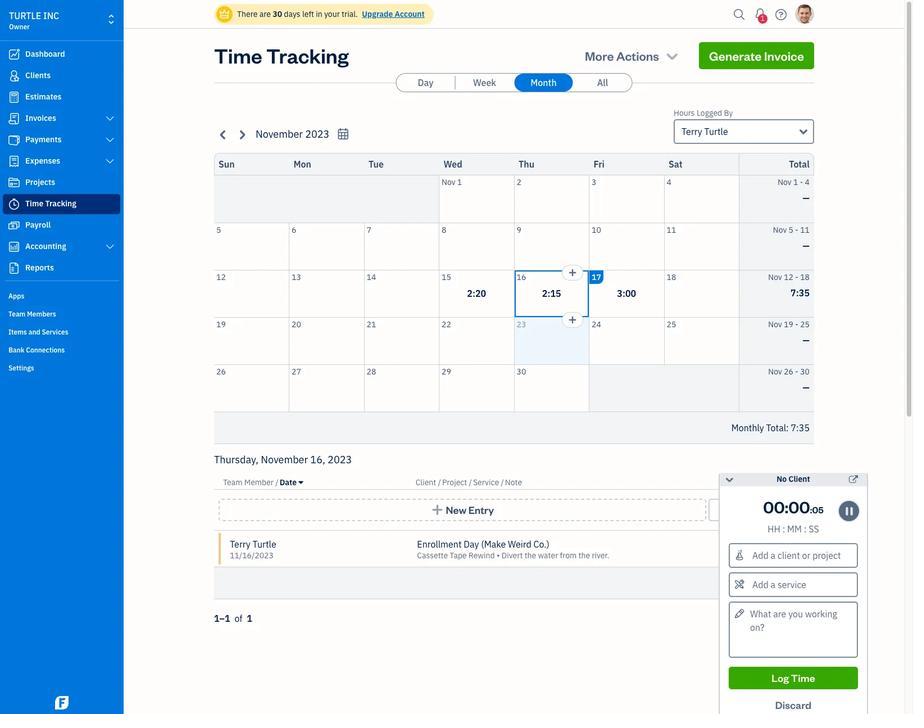 Task type: vqa. For each thing, say whether or not it's contained in the screenshot.
the bottom FreshBooks
no



Task type: locate. For each thing, give the bounding box(es) containing it.
1 horizontal spatial 26
[[785, 366, 794, 376]]

1 horizontal spatial turtle
[[705, 126, 729, 137]]

nov inside nov 26 - 30 —
[[769, 366, 783, 376]]

day inside enrollment day ( make weird co. ) cassette tape rewind • divert the water from the river.
[[464, 539, 479, 550]]

0 vertical spatial chevron large down image
[[105, 114, 115, 123]]

26 down 19 button
[[217, 366, 226, 376]]

nov inside nov 19 - 25 —
[[769, 319, 783, 329]]

2:15 inside 2:15 non-billable
[[791, 536, 810, 548]]

time tracking down days
[[214, 42, 349, 69]]

the down co.
[[525, 551, 537, 561]]

nov down nov 1 - 4 —
[[774, 225, 787, 235]]

- inside nov 1 - 4 —
[[801, 177, 804, 187]]

1 horizontal spatial terry
[[682, 126, 703, 137]]

0 horizontal spatial 5
[[217, 225, 221, 235]]

trial.
[[342, 9, 358, 19]]

0 vertical spatial 2:15
[[543, 288, 562, 299]]

turtle inside dropdown button
[[705, 126, 729, 137]]

1 7:35 from the top
[[791, 287, 810, 298]]

services
[[42, 328, 68, 336]]

1 horizontal spatial 18
[[801, 272, 810, 282]]

/ left date
[[276, 477, 279, 488]]

apps
[[8, 292, 24, 300]]

1 4 from the left
[[667, 177, 672, 187]]

clients link
[[3, 66, 120, 86]]

2:15 non-billable
[[761, 536, 810, 561]]

1 vertical spatial november
[[261, 453, 308, 466]]

dashboard image
[[7, 49, 21, 60]]

total right daily
[[767, 578, 787, 589]]

7:35 inside nov 12 - 18 7:35
[[791, 287, 810, 298]]

1 vertical spatial time tracking
[[25, 199, 76, 209]]

dashboard
[[25, 49, 65, 59]]

— for nov 5 - 11 —
[[803, 240, 810, 251]]

hours logged by
[[674, 108, 734, 118]]

open in new window image
[[850, 473, 859, 486]]

/ left the note
[[501, 477, 504, 488]]

16
[[517, 272, 527, 282]]

time tracking
[[214, 42, 349, 69], [25, 199, 76, 209]]

collapse timer details image
[[725, 473, 735, 486]]

0 vertical spatial november
[[256, 128, 303, 141]]

time inside main element
[[25, 199, 43, 209]]

1 horizontal spatial 12
[[785, 272, 794, 282]]

18 down 11 button
[[667, 272, 677, 282]]

settings link
[[3, 359, 120, 376]]

25 down 18 button
[[667, 319, 677, 329]]

12 down the nov 5 - 11 —
[[785, 272, 794, 282]]

chevron large down image
[[105, 136, 115, 145], [105, 242, 115, 251]]

0 horizontal spatial the
[[525, 551, 537, 561]]

rewind
[[469, 551, 495, 561]]

— up the nov 5 - 11 —
[[803, 192, 810, 204]]

total right monthly
[[767, 422, 787, 434]]

25 inside nov 19 - 25 —
[[801, 319, 810, 329]]

25 button
[[665, 317, 739, 364]]

reports link
[[3, 258, 120, 278]]

chevron large down image down payroll "link"
[[105, 242, 115, 251]]

0 horizontal spatial 25
[[667, 319, 677, 329]]

19 down nov 12 - 18 7:35
[[785, 319, 794, 329]]

chevron large down image inside payments link
[[105, 136, 115, 145]]

26
[[217, 366, 226, 376], [785, 366, 794, 376]]

1 chevron large down image from the top
[[105, 136, 115, 145]]

1 vertical spatial day
[[464, 539, 479, 550]]

items and services link
[[3, 323, 120, 340]]

: right monthly
[[787, 422, 789, 434]]

4 — from the top
[[803, 382, 810, 393]]

chevron large down image down payments link
[[105, 157, 115, 166]]

search image
[[731, 6, 749, 23]]

00 up the hh at the right bottom
[[764, 496, 785, 517]]

2:15 for 2:15 non-billable
[[791, 536, 810, 548]]

26 down nov 19 - 25 —
[[785, 366, 794, 376]]

chevron large down image up expenses link
[[105, 136, 115, 145]]

4 inside nov 1 - 4 —
[[806, 177, 810, 187]]

12 button
[[214, 270, 289, 317]]

1 horizontal spatial tracking
[[266, 42, 349, 69]]

- for nov 19 - 25 —
[[796, 319, 799, 329]]

mm
[[788, 524, 803, 535]]

1 the from the left
[[525, 551, 537, 561]]

2 4 from the left
[[806, 177, 810, 187]]

turtle for terry turtle 11/16/2023
[[253, 539, 277, 550]]

1 horizontal spatial day
[[464, 539, 479, 550]]

hours
[[674, 108, 695, 118]]

upgrade account link
[[360, 9, 425, 19]]

0 horizontal spatial 4
[[667, 177, 672, 187]]

0 vertical spatial 7:35
[[791, 287, 810, 298]]

in
[[316, 9, 323, 19]]

— for nov 1 - 4 —
[[803, 192, 810, 204]]

— inside the nov 5 - 11 —
[[803, 240, 810, 251]]

21
[[367, 319, 376, 329]]

2:15 down mm
[[791, 536, 810, 548]]

project image
[[7, 177, 21, 188]]

18 inside nov 12 - 18 7:35
[[801, 272, 810, 282]]

1 18 from the left
[[667, 272, 677, 282]]

2 18 from the left
[[801, 272, 810, 282]]

— up nov 12 - 18 7:35
[[803, 240, 810, 251]]

0 horizontal spatial terry
[[230, 539, 251, 550]]

dashboard link
[[3, 44, 120, 65]]

2:15 down billable
[[792, 578, 810, 589]]

12 down 5 button
[[217, 272, 226, 282]]

7
[[367, 225, 372, 235]]

caretdown image
[[299, 478, 303, 487]]

11 down "4" button
[[667, 225, 677, 235]]

items
[[8, 328, 27, 336]]

team
[[8, 310, 25, 318], [223, 477, 243, 488]]

projects link
[[3, 173, 120, 193]]

payments
[[25, 134, 62, 145]]

1 horizontal spatial 4
[[806, 177, 810, 187]]

chevron large down image for invoices
[[105, 114, 115, 123]]

2 chevron large down image from the top
[[105, 242, 115, 251]]

30 inside nov 26 - 30 —
[[801, 366, 810, 376]]

time left the no
[[760, 477, 777, 488]]

00
[[764, 496, 785, 517], [789, 496, 811, 517]]

new
[[446, 503, 467, 516]]

left
[[303, 9, 314, 19]]

3 — from the top
[[803, 334, 810, 346]]

00 left 05
[[789, 496, 811, 517]]

2 horizontal spatial 30
[[801, 366, 810, 376]]

— inside nov 1 - 4 —
[[803, 192, 810, 204]]

/ left project
[[438, 477, 441, 488]]

note link
[[505, 477, 522, 488]]

nov for nov 5 - 11 —
[[774, 225, 787, 235]]

nov inside nov 1 - 4 —
[[778, 177, 792, 187]]

1 horizontal spatial 00
[[789, 496, 811, 517]]

Add a client or project text field
[[730, 544, 858, 567]]

time right timer icon
[[25, 199, 43, 209]]

2023
[[305, 128, 330, 141], [328, 453, 352, 466]]

chevron large down image
[[105, 114, 115, 123], [105, 157, 115, 166]]

nov up the nov 5 - 11 —
[[778, 177, 792, 187]]

Add a service text field
[[730, 574, 858, 596]]

nov inside the nov 5 - 11 —
[[774, 225, 787, 235]]

: up ss
[[811, 504, 813, 516]]

— up nov 26 - 30 —
[[803, 334, 810, 346]]

time right log
[[792, 671, 816, 684]]

2 vertical spatial total
[[767, 578, 787, 589]]

4 / from the left
[[501, 477, 504, 488]]

7:35 up nov 19 - 25 —
[[791, 287, 810, 298]]

terry inside dropdown button
[[682, 126, 703, 137]]

team down apps
[[8, 310, 25, 318]]

- inside nov 19 - 25 —
[[796, 319, 799, 329]]

30 down nov 19 - 25 —
[[801, 366, 810, 376]]

0 vertical spatial team
[[8, 310, 25, 318]]

1 vertical spatial chevron large down image
[[105, 157, 115, 166]]

/ left service
[[469, 477, 472, 488]]

make
[[485, 539, 506, 550]]

nov
[[442, 177, 456, 187], [778, 177, 792, 187], [774, 225, 787, 235], [769, 272, 783, 282], [769, 319, 783, 329], [769, 366, 783, 376]]

1 5 from the left
[[217, 225, 221, 235]]

3 button
[[590, 175, 664, 222]]

your
[[324, 9, 340, 19]]

nov down the nov 5 - 11 —
[[769, 272, 783, 282]]

0 horizontal spatial 26
[[217, 366, 226, 376]]

0 horizontal spatial time tracking
[[25, 199, 76, 209]]

15
[[442, 272, 451, 282]]

days
[[284, 9, 301, 19]]

2 — from the top
[[803, 240, 810, 251]]

1 vertical spatial team
[[223, 477, 243, 488]]

25 inside 'button'
[[667, 319, 677, 329]]

chevrondown image
[[665, 48, 680, 64]]

client
[[789, 474, 811, 484], [416, 477, 437, 488]]

19 down '12' button at the top left
[[217, 319, 226, 329]]

1 horizontal spatial time tracking
[[214, 42, 349, 69]]

monthly
[[732, 422, 765, 434]]

11 inside the nov 5 - 11 —
[[801, 225, 810, 235]]

terry inside terry turtle 11/16/2023
[[230, 539, 251, 550]]

0 vertical spatial turtle
[[705, 126, 729, 137]]

terry turtle button
[[674, 119, 815, 144]]

2 11 from the left
[[801, 225, 810, 235]]

1 down "wed"
[[458, 177, 462, 187]]

1 horizontal spatial 25
[[801, 319, 810, 329]]

2 25 from the left
[[801, 319, 810, 329]]

25 down nov 12 - 18 7:35
[[801, 319, 810, 329]]

- inside the nov 5 - 11 —
[[796, 225, 799, 235]]

What are you working on? text field
[[729, 602, 859, 658]]

nov down nov 12 - 18 7:35
[[769, 319, 783, 329]]

account
[[395, 9, 425, 19]]

connections
[[26, 346, 65, 354]]

project
[[443, 477, 467, 488]]

are
[[260, 9, 271, 19]]

0 horizontal spatial 12
[[217, 272, 226, 282]]

generate invoice button
[[700, 42, 815, 69]]

all
[[598, 77, 609, 88]]

18 down the nov 5 - 11 —
[[801, 272, 810, 282]]

nov for nov 1 - 4 —
[[778, 177, 792, 187]]

november right next month 'icon'
[[256, 128, 303, 141]]

nov for nov 1
[[442, 177, 456, 187]]

20 button
[[290, 317, 364, 364]]

1 11 from the left
[[667, 225, 677, 235]]

1 up the nov 5 - 11 —
[[794, 177, 799, 187]]

0 vertical spatial total
[[790, 159, 810, 170]]

/ left the 'status' link
[[779, 477, 782, 488]]

tracking down projects link
[[45, 199, 76, 209]]

30 down 23 button
[[517, 366, 527, 376]]

1 vertical spatial tracking
[[45, 199, 76, 209]]

2 7:35 from the top
[[792, 422, 810, 434]]

— for nov 19 - 25 —
[[803, 334, 810, 346]]

add a time entry image
[[568, 313, 578, 326]]

1–1 of 1
[[214, 613, 252, 624]]

1 horizontal spatial 11
[[801, 225, 810, 235]]

november up date
[[261, 453, 308, 466]]

18
[[667, 272, 677, 282], [801, 272, 810, 282]]

0 horizontal spatial 11
[[667, 225, 677, 235]]

24 button
[[590, 317, 664, 364]]

1 horizontal spatial the
[[579, 551, 591, 561]]

1 vertical spatial chevron large down image
[[105, 242, 115, 251]]

payment image
[[7, 134, 21, 146]]

turtle inside terry turtle 11/16/2023
[[253, 539, 277, 550]]

day link
[[397, 74, 455, 92]]

2 chevron large down image from the top
[[105, 157, 115, 166]]

1 vertical spatial terry
[[230, 539, 251, 550]]

1 horizontal spatial 30
[[517, 366, 527, 376]]

1 chevron large down image from the top
[[105, 114, 115, 123]]

invoice
[[765, 48, 805, 64]]

log time
[[772, 671, 816, 684]]

plus image
[[431, 504, 444, 516]]

client left project
[[416, 477, 437, 488]]

the right the from
[[579, 551, 591, 561]]

1 horizontal spatial client
[[789, 474, 811, 484]]

discard
[[776, 698, 812, 711]]

1 vertical spatial total
[[767, 422, 787, 434]]

terry down hours at the top right of the page
[[682, 126, 703, 137]]

0 horizontal spatial 00
[[764, 496, 785, 517]]

0 vertical spatial terry
[[682, 126, 703, 137]]

5
[[217, 225, 221, 235], [789, 225, 794, 235]]

nov down "wed"
[[442, 177, 456, 187]]

30 right are
[[273, 9, 282, 19]]

1
[[761, 14, 765, 22], [458, 177, 462, 187], [794, 177, 799, 187], [247, 613, 252, 624]]

status link
[[783, 477, 806, 488]]

0 horizontal spatial team
[[8, 310, 25, 318]]

0 horizontal spatial tracking
[[45, 199, 76, 209]]

2023 right 16,
[[328, 453, 352, 466]]

1 / from the left
[[276, 477, 279, 488]]

0 vertical spatial day
[[418, 77, 434, 88]]

team for team member /
[[223, 477, 243, 488]]

1 vertical spatial 2:15
[[791, 536, 810, 548]]

0 horizontal spatial turtle
[[253, 539, 277, 550]]

11 button
[[665, 223, 739, 270]]

1 vertical spatial turtle
[[253, 539, 277, 550]]

- for nov 12 - 18 7:35
[[796, 272, 799, 282]]

1 26 from the left
[[217, 366, 226, 376]]

turtle up the 11/16/2023
[[253, 539, 277, 550]]

go to help image
[[773, 6, 791, 23]]

1 00 from the left
[[764, 496, 785, 517]]

1 horizontal spatial 5
[[789, 225, 794, 235]]

2 12 from the left
[[785, 272, 794, 282]]

more actions button
[[575, 42, 691, 69]]

5 inside button
[[217, 225, 221, 235]]

team members
[[8, 310, 56, 318]]

1 19 from the left
[[217, 319, 226, 329]]

- inside nov 26 - 30 —
[[796, 366, 799, 376]]

chevron large down image down "estimates" link
[[105, 114, 115, 123]]

nov 26 - 30 —
[[769, 366, 810, 393]]

0 horizontal spatial 18
[[667, 272, 677, 282]]

team inside team members link
[[8, 310, 25, 318]]

2 19 from the left
[[785, 319, 794, 329]]

team down thursday,
[[223, 477, 243, 488]]

chevron large down image for accounting
[[105, 242, 115, 251]]

1 12 from the left
[[217, 272, 226, 282]]

1 left the go to help icon
[[761, 14, 765, 22]]

1 horizontal spatial 19
[[785, 319, 794, 329]]

5 button
[[214, 223, 289, 270]]

choose a date image
[[337, 128, 350, 141]]

- inside nov 12 - 18 7:35
[[796, 272, 799, 282]]

actions
[[617, 48, 660, 64]]

1 vertical spatial 7:35
[[792, 422, 810, 434]]

nov down nov 19 - 25 —
[[769, 366, 783, 376]]

: up hh : mm : ss
[[785, 496, 789, 517]]

1 horizontal spatial team
[[223, 477, 243, 488]]

— up 'monthly total : 7:35'
[[803, 382, 810, 393]]

7:35 down nov 26 - 30 —
[[792, 422, 810, 434]]

26 inside nov 26 - 30 —
[[785, 366, 794, 376]]

tape
[[450, 551, 467, 561]]

0 vertical spatial chevron large down image
[[105, 136, 115, 145]]

5 / from the left
[[779, 477, 782, 488]]

terry up the 11/16/2023
[[230, 539, 251, 550]]

day
[[418, 77, 434, 88], [464, 539, 479, 550]]

payroll link
[[3, 215, 120, 236]]

2023 left choose a date icon
[[305, 128, 330, 141]]

tracking down the left
[[266, 42, 349, 69]]

total up nov 1 - 4 —
[[790, 159, 810, 170]]

2 5 from the left
[[789, 225, 794, 235]]

enrollment day ( make weird co. ) cassette tape rewind • divert the water from the river.
[[417, 539, 610, 561]]

chevron large down image inside invoices link
[[105, 114, 115, 123]]

1 — from the top
[[803, 192, 810, 204]]

time tracking down projects link
[[25, 199, 76, 209]]

1 25 from the left
[[667, 319, 677, 329]]

11 down nov 1 - 4 —
[[801, 225, 810, 235]]

nov inside nov 12 - 18 7:35
[[769, 272, 783, 282]]

0 vertical spatial 2023
[[305, 128, 330, 141]]

client right the no
[[789, 474, 811, 484]]

nov for nov 12 - 18 7:35
[[769, 272, 783, 282]]

7:35
[[791, 287, 810, 298], [792, 422, 810, 434]]

- for nov 26 - 30 —
[[796, 366, 799, 376]]

2 26 from the left
[[785, 366, 794, 376]]

— inside nov 26 - 30 —
[[803, 382, 810, 393]]

time tracking inside main element
[[25, 199, 76, 209]]

nov inside button
[[442, 177, 456, 187]]

member
[[244, 477, 274, 488]]

0 vertical spatial tracking
[[266, 42, 349, 69]]

sun
[[219, 159, 235, 170]]

0 horizontal spatial 19
[[217, 319, 226, 329]]

2:15 down "9" button
[[543, 288, 562, 299]]

client image
[[7, 70, 21, 82]]

2 00 from the left
[[789, 496, 811, 517]]

timer
[[766, 503, 794, 516]]

— inside nov 19 - 25 —
[[803, 334, 810, 346]]

12
[[217, 272, 226, 282], [785, 272, 794, 282]]

team members link
[[3, 305, 120, 322]]

nov 1 button
[[440, 175, 514, 222]]

turtle down logged
[[705, 126, 729, 137]]



Task type: describe. For each thing, give the bounding box(es) containing it.
2:15 for 2:15
[[543, 288, 562, 299]]

thu
[[519, 159, 535, 170]]

mon
[[294, 159, 312, 170]]

28
[[367, 366, 376, 376]]

0 horizontal spatial day
[[418, 77, 434, 88]]

date
[[280, 477, 297, 488]]

2:20
[[467, 288, 487, 299]]

daily
[[745, 578, 765, 589]]

5 inside the nov 5 - 11 —
[[789, 225, 794, 235]]

tracking inside main element
[[45, 199, 76, 209]]

pause timer image
[[842, 505, 858, 518]]

1 inside dropdown button
[[761, 14, 765, 22]]

expenses link
[[3, 151, 120, 172]]

17
[[592, 272, 602, 282]]

nov for nov 19 - 25 —
[[769, 319, 783, 329]]

3:00
[[618, 288, 637, 299]]

2 vertical spatial 2:15
[[792, 578, 810, 589]]

time down there
[[214, 42, 262, 69]]

1 inside nov 1 - 4 —
[[794, 177, 799, 187]]

cassette
[[417, 551, 448, 561]]

expense image
[[7, 156, 21, 167]]

00 : 00 : 05
[[764, 496, 824, 517]]

: inside the 00 : 00 : 05
[[811, 504, 813, 516]]

12 inside nov 12 - 18 7:35
[[785, 272, 794, 282]]

4 inside button
[[667, 177, 672, 187]]

reports
[[25, 263, 54, 273]]

billable
[[779, 551, 806, 561]]

total for daily total
[[767, 578, 787, 589]]

chart image
[[7, 241, 21, 252]]

4 button
[[665, 175, 739, 222]]

0 vertical spatial time tracking
[[214, 42, 349, 69]]

3 / from the left
[[469, 477, 472, 488]]

month
[[531, 77, 557, 88]]

nov 1
[[442, 177, 462, 187]]

water
[[538, 551, 559, 561]]

time tracking link
[[3, 194, 120, 214]]

2
[[517, 177, 522, 187]]

members
[[27, 310, 56, 318]]

26 inside button
[[217, 366, 226, 376]]

service
[[473, 477, 499, 488]]

28 button
[[365, 365, 439, 412]]

22 button
[[440, 317, 514, 364]]

9
[[517, 225, 522, 235]]

invoice image
[[7, 113, 21, 124]]

add a time entry image
[[568, 266, 578, 279]]

22
[[442, 319, 451, 329]]

30 button
[[515, 365, 589, 412]]

accounting link
[[3, 237, 120, 257]]

payroll
[[25, 220, 51, 230]]

11 inside button
[[667, 225, 677, 235]]

14 button
[[365, 270, 439, 317]]

team for team members
[[8, 310, 25, 318]]

project link
[[443, 477, 469, 488]]

thursday,
[[214, 453, 259, 466]]

timer image
[[7, 199, 21, 210]]

thursday, november 16, 2023
[[214, 453, 352, 466]]

hh : mm : ss
[[768, 524, 820, 535]]

team member /
[[223, 477, 279, 488]]

6 button
[[290, 223, 364, 270]]

1–1
[[214, 613, 230, 624]]

1 button
[[752, 3, 770, 25]]

2 button
[[515, 175, 589, 222]]

week
[[473, 77, 497, 88]]

start timer button
[[709, 499, 810, 521]]

— for nov 26 - 30 —
[[803, 382, 810, 393]]

23 button
[[515, 317, 589, 364]]

divert
[[502, 551, 523, 561]]

fri
[[594, 159, 605, 170]]

8
[[442, 225, 447, 235]]

accounting
[[25, 241, 66, 251]]

18 inside button
[[667, 272, 677, 282]]

nov 19 - 25 —
[[769, 319, 810, 346]]

november 2023
[[256, 128, 330, 141]]

previous month image
[[217, 128, 230, 141]]

30 inside button
[[517, 366, 527, 376]]

nov 12 - 18 7:35
[[769, 272, 810, 298]]

main element
[[0, 0, 152, 714]]

0 horizontal spatial 30
[[273, 9, 282, 19]]

terry for terry turtle 11/16/2023
[[230, 539, 251, 550]]

all link
[[574, 74, 632, 92]]

19 inside nov 19 - 25 —
[[785, 319, 794, 329]]

crown image
[[219, 8, 231, 20]]

6
[[292, 225, 297, 235]]

start timer
[[740, 503, 794, 516]]

new entry
[[446, 503, 494, 516]]

tue
[[369, 159, 384, 170]]

turtle
[[9, 10, 41, 21]]

24
[[592, 319, 602, 329]]

date link
[[280, 477, 303, 488]]

turtle for terry turtle
[[705, 126, 729, 137]]

inc
[[43, 10, 59, 21]]

1 inside button
[[458, 177, 462, 187]]

18 button
[[665, 270, 739, 317]]

2 the from the left
[[579, 551, 591, 561]]

total for monthly total
[[767, 422, 787, 434]]

river.
[[592, 551, 610, 561]]

chevron large down image for payments
[[105, 136, 115, 145]]

13 button
[[290, 270, 364, 317]]

14
[[367, 272, 376, 282]]

estimate image
[[7, 92, 21, 103]]

- for nov 5 - 11 —
[[796, 225, 799, 235]]

next month image
[[236, 128, 249, 141]]

start
[[740, 503, 764, 516]]

invoices
[[25, 113, 56, 123]]

: right the hh at the right bottom
[[783, 524, 786, 535]]

- for nov 1 - 4 —
[[801, 177, 804, 187]]

of
[[235, 613, 243, 624]]

0 horizontal spatial client
[[416, 477, 437, 488]]

sat
[[669, 159, 683, 170]]

: down billable
[[787, 578, 789, 589]]

apps link
[[3, 287, 120, 304]]

nov for nov 26 - 30 —
[[769, 366, 783, 376]]

19 inside button
[[217, 319, 226, 329]]

time / status
[[760, 477, 806, 488]]

freshbooks image
[[53, 696, 71, 710]]

there are 30 days left in your trial. upgrade account
[[237, 9, 425, 19]]

05
[[813, 504, 824, 516]]

1 right of on the bottom left
[[247, 613, 252, 624]]

report image
[[7, 263, 21, 274]]

discard button
[[729, 694, 859, 714]]

chevron large down image for expenses
[[105, 157, 115, 166]]

money image
[[7, 220, 21, 231]]

daily total : 2:15
[[745, 578, 810, 589]]

: left ss
[[805, 524, 807, 535]]

more actions
[[585, 48, 660, 64]]

1 vertical spatial 2023
[[328, 453, 352, 466]]

client / project / service / note
[[416, 477, 522, 488]]

month link
[[515, 74, 573, 92]]

time inside button
[[792, 671, 816, 684]]

29 button
[[440, 365, 514, 412]]

12 inside button
[[217, 272, 226, 282]]

11/16/2023
[[230, 551, 274, 561]]

29
[[442, 366, 451, 376]]

terry for terry turtle
[[682, 126, 703, 137]]

2 / from the left
[[438, 477, 441, 488]]



